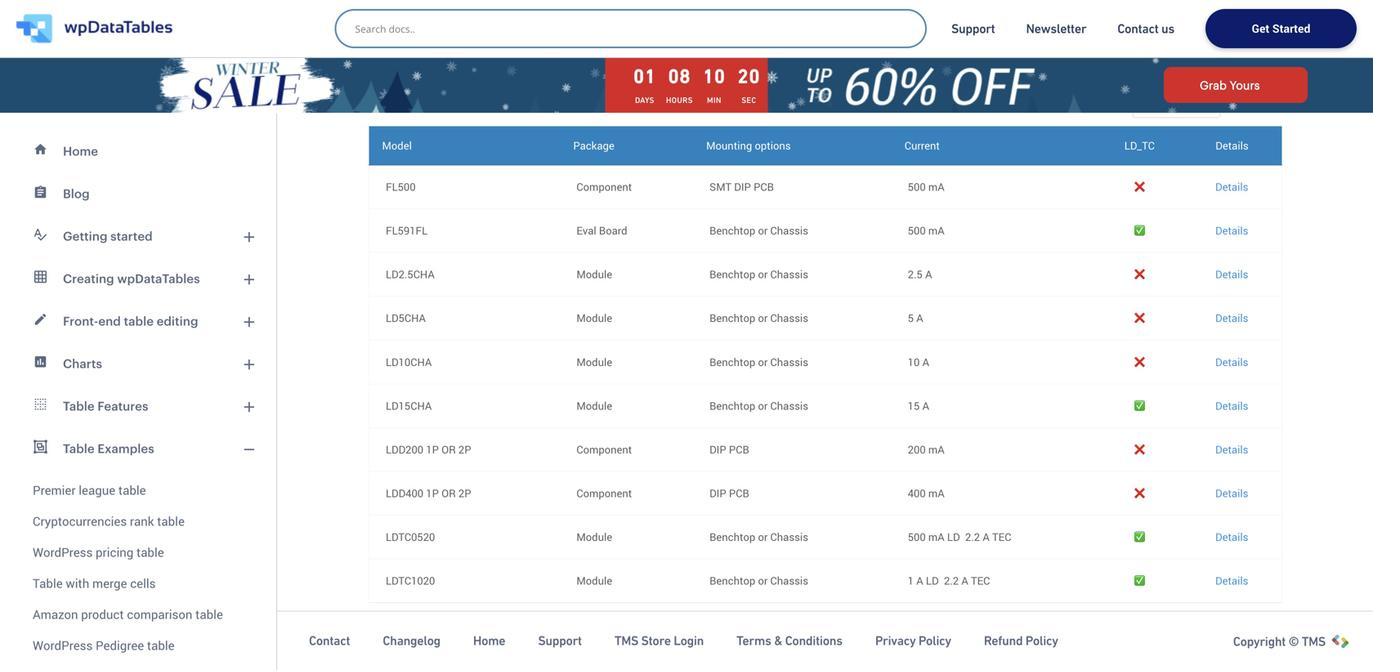 Task type: describe. For each thing, give the bounding box(es) containing it.
editing
[[157, 314, 198, 328]]

module for ld15cha
[[577, 398, 612, 413]]

10 inside status
[[455, 628, 468, 643]]

0 vertical spatial pcb
[[754, 179, 774, 194]]

chassis for 1 a ld  2.2 a tec
[[771, 574, 809, 588]]

pricing
[[96, 544, 133, 561]]

1 horizontal spatial home
[[473, 634, 505, 648]]

sec
[[742, 96, 757, 105]]

contact for contact us
[[1118, 21, 1159, 36]]

ldtc0520
[[386, 530, 435, 545]]

wordpress pricing table link
[[10, 537, 267, 568]]

amazon product comparison table link
[[10, 599, 267, 630]]

us
[[1162, 21, 1175, 36]]

benchtop or chassis for 2.5 a
[[710, 267, 809, 282]]

details link for ld2.5cha
[[1216, 267, 1249, 282]]

table for wordpress pedigree table
[[147, 637, 175, 654]]

cryptocurrencies rank table
[[33, 513, 185, 530]]

1 horizontal spatial support
[[952, 21, 995, 36]]

ma for ldd400 1p or 2p
[[929, 486, 945, 501]]

blog link
[[10, 172, 267, 215]]

creating wpdatatables link
[[10, 258, 267, 300]]

grab yours link
[[1164, 67, 1308, 103]]

terms & conditions link
[[737, 633, 843, 649]]

ld_tc: activate to sort column ascending element
[[1097, 126, 1183, 165]]

table for table features
[[63, 399, 95, 413]]

showing 1 to 10 of 32 entries status
[[385, 627, 535, 644]]

details link for fl591fl
[[1216, 223, 1249, 238]]

wpdatatables - tables and charts manager wordpress plugin image
[[16, 14, 172, 43]]

1 horizontal spatial entries
[[1234, 95, 1270, 109]]

details link for ld5cha
[[1216, 311, 1249, 326]]

500 for module
[[908, 530, 926, 545]]

500 ma for benchtop or chassis
[[908, 223, 945, 238]]

10 up min
[[703, 65, 726, 87]]

conditions
[[785, 634, 843, 648]]

Search form search field
[[355, 17, 915, 40]]

01
[[634, 65, 656, 87]]

front-end table editing link
[[10, 300, 267, 343]]

terms & conditions
[[737, 634, 843, 648]]

5 a
[[908, 311, 924, 326]]

a for 15 a
[[923, 398, 930, 413]]

chassis for 500 ma ld  2.2 a tec
[[771, 530, 809, 545]]

pedigree
[[96, 637, 144, 654]]

table with merge cells link
[[10, 568, 267, 599]]

or for 10 a
[[758, 355, 768, 369]]

2.2 for a
[[944, 574, 959, 588]]

ldd400 1p or 2p
[[386, 486, 471, 501]]

started
[[110, 229, 153, 243]]

ld2.5cha
[[386, 267, 435, 282]]

wordpress for wordpress pedigree table
[[33, 637, 93, 654]]

500 ma for smt dip pcb
[[908, 179, 945, 194]]

or for 15 a
[[758, 398, 768, 413]]

✅ for 15 a
[[1135, 398, 1145, 413]]

current
[[905, 138, 940, 153]]

details for fl500
[[1216, 179, 1249, 194]]

wordpress pedigree table link
[[10, 630, 267, 661]]

32
[[484, 628, 497, 643]]

1 details from the top
[[1216, 138, 1249, 153]]

details for ldtc1020
[[1216, 574, 1249, 588]]

premier league table
[[33, 482, 146, 499]]

❌ for 500 ma
[[1135, 179, 1145, 194]]

charts
[[63, 356, 102, 371]]

model: activate to sort column ascending element
[[369, 126, 560, 165]]

table for front-end table editing
[[124, 314, 154, 328]]

ma for ldtc0520
[[929, 530, 945, 545]]

print
[[402, 56, 427, 72]]

500 ma ld  2.2 a tec
[[908, 530, 1012, 545]]

10 button
[[1144, 90, 1210, 117]]

©
[[1289, 634, 1299, 649]]

print button
[[369, 48, 442, 81]]

1 vertical spatial support
[[538, 634, 582, 648]]

module for ld5cha
[[577, 311, 612, 326]]

benchtop for 1 a ld  2.2 a tec
[[710, 574, 756, 588]]

premier league table link
[[10, 470, 267, 506]]

ma for fl591fl
[[929, 223, 945, 238]]

policy for refund policy
[[1026, 634, 1058, 648]]

details link for ldd400 1p or 2p
[[1216, 486, 1249, 501]]

table for wordpress pricing table
[[137, 544, 164, 561]]

❌ for 400 ma
[[1135, 486, 1145, 501]]

ld10cha
[[386, 355, 432, 369]]

hours
[[666, 96, 693, 105]]

or for 1 a ld  2.2 a tec
[[758, 574, 768, 588]]

min
[[707, 96, 722, 105]]

08
[[668, 65, 691, 87]]

grab
[[1200, 78, 1227, 92]]

entries inside status
[[500, 628, 535, 643]]

cryptocurrencies
[[33, 513, 127, 530]]

or for 500 ma ld  2.2 a tec
[[758, 530, 768, 545]]

module for ld10cha
[[577, 355, 612, 369]]

terms
[[737, 634, 771, 648]]

component for ldd200 1p or 2p
[[577, 442, 632, 457]]

0 vertical spatial dip
[[734, 179, 751, 194]]

0 vertical spatial home
[[63, 144, 98, 158]]

wordpress for wordpress pricing table
[[33, 544, 93, 561]]

❌ for 10 a
[[1135, 355, 1145, 369]]

smt dip pcb
[[710, 179, 774, 194]]

ldd400
[[386, 486, 424, 501]]

mounting
[[706, 138, 752, 153]]

ldtc1020
[[386, 574, 435, 588]]

contact link
[[309, 633, 350, 649]]

tec for 1 a ld  2.2 a tec
[[971, 574, 990, 588]]

merge
[[92, 575, 127, 592]]

component for ldd400 1p or 2p
[[577, 486, 632, 501]]

package
[[573, 138, 615, 153]]

tms store login
[[615, 634, 704, 648]]

tec for 500 ma ld  2.2 a tec
[[992, 530, 1012, 545]]

table for table examples
[[63, 441, 95, 456]]

dip pcb for 200 ma
[[710, 442, 749, 457]]

table with merge cells
[[33, 575, 156, 592]]

or for 5 a
[[758, 311, 768, 326]]

2.5 a
[[908, 267, 932, 282]]

benchtop or chassis for 500 ma
[[710, 223, 809, 238]]

a for 2.5 a
[[926, 267, 932, 282]]

pcb for 200
[[729, 442, 749, 457]]

end
[[98, 314, 121, 328]]

board
[[599, 223, 627, 238]]

showing 1 to 10 of 32 entries
[[385, 628, 535, 643]]

getting started link
[[10, 215, 267, 258]]

ld15cha
[[386, 398, 432, 413]]

table examples
[[63, 441, 154, 456]]

0 horizontal spatial support link
[[538, 633, 582, 649]]

contact us link
[[1118, 20, 1175, 37]]

copyright © tms
[[1233, 634, 1326, 649]]

table examples link
[[10, 428, 267, 470]]

options
[[755, 138, 791, 153]]

privacy policy
[[875, 634, 951, 648]]

15 a
[[908, 398, 930, 413]]

front-
[[63, 314, 98, 328]]

1p for ldd400
[[426, 486, 439, 501]]

❌ for 200 ma
[[1135, 442, 1145, 457]]

current: activate to sort column ascending element
[[892, 126, 1097, 165]]

ld5cha
[[386, 311, 426, 326]]

benchtop for 10 a
[[710, 355, 756, 369]]

&
[[774, 634, 782, 648]]

showing
[[385, 628, 430, 643]]

blog
[[63, 186, 90, 201]]

table for premier league table
[[118, 482, 146, 499]]

details for fl591fl
[[1216, 223, 1249, 238]]

500 for eval board
[[908, 223, 926, 238]]

module for ld2.5cha
[[577, 267, 612, 282]]



Task type: locate. For each thing, give the bounding box(es) containing it.
6 ❌ from the top
[[1135, 486, 1145, 501]]

4 details link from the top
[[1216, 311, 1249, 326]]

200
[[908, 442, 926, 457]]

2 vertical spatial 500
[[908, 530, 926, 545]]

500 down 400
[[908, 530, 926, 545]]

contact left showing
[[309, 634, 350, 648]]

package: activate to sort column ascending element
[[560, 126, 693, 165]]

entries
[[1234, 95, 1270, 109], [500, 628, 535, 643]]

0 horizontal spatial entries
[[500, 628, 535, 643]]

benchtop for 2.5 a
[[710, 267, 756, 282]]

tms left store
[[615, 634, 639, 648]]

400 ma
[[908, 486, 945, 501]]

or for ldd200 1p or 2p
[[442, 442, 456, 457]]

5 or from the top
[[758, 398, 768, 413]]

2 details link from the top
[[1216, 223, 1249, 238]]

yours
[[1230, 78, 1260, 92]]

support link
[[952, 20, 995, 37], [538, 633, 582, 649]]

get started
[[1252, 21, 1311, 36]]

ld_tc
[[1125, 138, 1155, 153]]

✅ for 500 ma
[[1135, 223, 1145, 238]]

dip pcb for 400 ma
[[710, 486, 749, 501]]

ma right '200'
[[929, 442, 945, 457]]

benchtop or chassis for 10 a
[[710, 355, 809, 369]]

10 a
[[908, 355, 930, 369]]

newsletter link
[[1026, 20, 1087, 37]]

table up premier league table
[[63, 441, 95, 456]]

500 ma up 2.5 a on the right top
[[908, 223, 945, 238]]

1 vertical spatial 1
[[433, 628, 439, 643]]

0 vertical spatial entries
[[1234, 95, 1270, 109]]

2 ✅ from the top
[[1135, 398, 1145, 413]]

1 vertical spatial tec
[[971, 574, 990, 588]]

Search input search field
[[355, 17, 915, 40]]

10 details link from the top
[[1216, 574, 1249, 588]]

dip for 200
[[710, 442, 727, 457]]

0 horizontal spatial home link
[[10, 130, 267, 172]]

chassis
[[771, 223, 809, 238], [771, 267, 809, 282], [771, 311, 809, 326], [771, 355, 809, 369], [771, 398, 809, 413], [771, 530, 809, 545], [771, 574, 809, 588]]

details for ldd400 1p or 2p
[[1216, 486, 1249, 501]]

policy right privacy
[[919, 634, 951, 648]]

1p for ldd200
[[426, 442, 439, 457]]

ma for ldd200 1p or 2p
[[929, 442, 945, 457]]

ma right 400
[[929, 486, 945, 501]]

1 benchtop from the top
[[710, 223, 756, 238]]

1 2p from the top
[[459, 442, 471, 457]]

0 horizontal spatial 1
[[433, 628, 439, 643]]

2 vertical spatial table
[[33, 575, 63, 592]]

5 details from the top
[[1216, 311, 1249, 326]]

4 ✅ from the top
[[1135, 574, 1145, 588]]

2 dip pcb from the top
[[710, 486, 749, 501]]

contact for contact
[[309, 634, 350, 648]]

7 benchtop from the top
[[710, 574, 756, 588]]

500 ma down current
[[908, 179, 945, 194]]

mounting options: activate to sort column ascending element
[[693, 126, 892, 165]]

details: activate to sort column ascending element
[[1183, 126, 1282, 165]]

0 horizontal spatial tec
[[971, 574, 990, 588]]

1 up the privacy policy "link" on the right bottom of the page
[[908, 574, 914, 588]]

table right comparison
[[196, 606, 223, 623]]

benchtop or chassis
[[710, 223, 809, 238], [710, 267, 809, 282], [710, 311, 809, 326], [710, 355, 809, 369], [710, 398, 809, 413], [710, 530, 809, 545], [710, 574, 809, 588]]

1 500 ma from the top
[[908, 179, 945, 194]]

or right ldd200
[[442, 442, 456, 457]]

10 up 15
[[908, 355, 920, 369]]

ma down current
[[929, 179, 945, 194]]

❌ for 2.5 a
[[1135, 267, 1145, 282]]

5 chassis from the top
[[771, 398, 809, 413]]

2 vertical spatial component
[[577, 486, 632, 501]]

1 benchtop or chassis from the top
[[710, 223, 809, 238]]

0 vertical spatial component
[[577, 179, 632, 194]]

3 or from the top
[[758, 311, 768, 326]]

benchtop or chassis for 1 a ld  2.2 a tec
[[710, 574, 809, 588]]

2 500 from the top
[[908, 223, 926, 238]]

1 vertical spatial wordpress
[[33, 637, 93, 654]]

table for cryptocurrencies rank table
[[157, 513, 185, 530]]

2 vertical spatial dip
[[710, 486, 727, 501]]

policy for privacy policy
[[919, 634, 951, 648]]

wordpress down amazon
[[33, 637, 93, 654]]

1 vertical spatial contact
[[309, 634, 350, 648]]

4 details from the top
[[1216, 267, 1249, 282]]

5 module from the top
[[577, 530, 612, 545]]

1 vertical spatial dip pcb
[[710, 486, 749, 501]]

6 details from the top
[[1216, 355, 1249, 369]]

policy inside "link"
[[919, 634, 951, 648]]

4 module from the top
[[577, 398, 612, 413]]

3 chassis from the top
[[771, 311, 809, 326]]

1 inside status
[[433, 628, 439, 643]]

a for 5 a
[[917, 311, 924, 326]]

3 component from the top
[[577, 486, 632, 501]]

2p up ldd400 1p or 2p
[[459, 442, 471, 457]]

7 chassis from the top
[[771, 574, 809, 588]]

5 benchtop from the top
[[710, 398, 756, 413]]

1 module from the top
[[577, 267, 612, 282]]

0 vertical spatial tec
[[992, 530, 1012, 545]]

wordpress pricing table
[[33, 544, 164, 561]]

ma down 400 ma
[[929, 530, 945, 545]]

cells
[[130, 575, 156, 592]]

7 details from the top
[[1216, 398, 1249, 413]]

details for ld2.5cha
[[1216, 267, 1249, 282]]

1 500 from the top
[[908, 179, 926, 194]]

3 ❌ from the top
[[1135, 311, 1145, 326]]

or right ldd400
[[442, 486, 456, 501]]

0 horizontal spatial support
[[538, 634, 582, 648]]

4 ❌ from the top
[[1135, 355, 1145, 369]]

table features link
[[10, 385, 267, 428]]

10 details from the top
[[1216, 530, 1249, 545]]

0 vertical spatial wordpress
[[33, 544, 93, 561]]

table up cells
[[137, 544, 164, 561]]

2 ma from the top
[[929, 223, 945, 238]]

4 benchtop or chassis from the top
[[710, 355, 809, 369]]

amazon
[[33, 606, 78, 623]]

3 module from the top
[[577, 355, 612, 369]]

chassis for 2.5 a
[[771, 267, 809, 282]]

2.2 up 1 a ld  2.2 a tec
[[965, 530, 980, 545]]

1 a ld  2.2 a tec
[[908, 574, 990, 588]]

500 for component
[[908, 179, 926, 194]]

400
[[908, 486, 926, 501]]

wpdatatables
[[117, 271, 200, 286]]

0 horizontal spatial 2.2
[[944, 574, 959, 588]]

chassis for 15 a
[[771, 398, 809, 413]]

benchtop for 500 ma ld  2.2 a tec
[[710, 530, 756, 545]]

benchtop or chassis for 15 a
[[710, 398, 809, 413]]

table right rank
[[157, 513, 185, 530]]

3 benchtop from the top
[[710, 311, 756, 326]]

5 ❌ from the top
[[1135, 442, 1145, 457]]

✅ for 1 a ld  2.2 a tec
[[1135, 574, 1145, 588]]

rank
[[130, 513, 154, 530]]

2 2p from the top
[[459, 486, 471, 501]]

fl591fl
[[386, 223, 428, 238]]

details for ld15cha
[[1216, 398, 1249, 413]]

table
[[124, 314, 154, 328], [118, 482, 146, 499], [157, 513, 185, 530], [137, 544, 164, 561], [196, 606, 223, 623], [147, 637, 175, 654]]

1p right ldd200
[[426, 442, 439, 457]]

contact
[[1118, 21, 1159, 36], [309, 634, 350, 648]]

details link
[[1216, 179, 1249, 194], [1216, 223, 1249, 238], [1216, 267, 1249, 282], [1216, 311, 1249, 326], [1216, 355, 1249, 369], [1216, 398, 1249, 413], [1216, 442, 1249, 457], [1216, 486, 1249, 501], [1216, 530, 1249, 545], [1216, 574, 1249, 588]]

10 up ld_tc
[[1144, 96, 1156, 111]]

2.2 for ma
[[965, 530, 980, 545]]

5 details link from the top
[[1216, 355, 1249, 369]]

benchtop for 15 a
[[710, 398, 756, 413]]

2 module from the top
[[577, 311, 612, 326]]

module for ldtc1020
[[577, 574, 612, 588]]

1 vertical spatial 2p
[[459, 486, 471, 501]]

0 vertical spatial contact
[[1118, 21, 1159, 36]]

1 vertical spatial home link
[[473, 633, 505, 649]]

0 vertical spatial 2.2
[[965, 530, 980, 545]]

0 vertical spatial 2p
[[459, 442, 471, 457]]

dip for 400
[[710, 486, 727, 501]]

dip
[[734, 179, 751, 194], [710, 442, 727, 457], [710, 486, 727, 501]]

3 benchtop or chassis from the top
[[710, 311, 809, 326]]

2 ❌ from the top
[[1135, 267, 1145, 282]]

8 details from the top
[[1216, 442, 1249, 457]]

2 vertical spatial pcb
[[729, 486, 749, 501]]

2 or from the top
[[442, 486, 456, 501]]

changelog
[[383, 634, 441, 648]]

grab yours
[[1200, 78, 1260, 92]]

benchtop for 500 ma
[[710, 223, 756, 238]]

details for ldd200 1p or 2p
[[1216, 442, 1249, 457]]

1 or from the top
[[442, 442, 456, 457]]

module
[[577, 267, 612, 282], [577, 311, 612, 326], [577, 355, 612, 369], [577, 398, 612, 413], [577, 530, 612, 545], [577, 574, 612, 588]]

2 benchtop from the top
[[710, 267, 756, 282]]

1 vertical spatial pcb
[[729, 442, 749, 457]]

1 policy from the left
[[919, 634, 951, 648]]

wordpress up with
[[33, 544, 93, 561]]

eval
[[577, 223, 597, 238]]

mounting options
[[706, 138, 791, 153]]

home up blog
[[63, 144, 98, 158]]

a
[[926, 267, 932, 282], [917, 311, 924, 326], [923, 355, 930, 369], [923, 398, 930, 413], [983, 530, 990, 545], [917, 574, 924, 588], [962, 574, 969, 588]]

1 vertical spatial 2.2
[[944, 574, 959, 588]]

1 chassis from the top
[[771, 223, 809, 238]]

cryptocurrencies rank table link
[[10, 506, 267, 537]]

policy right the "refund"
[[1026, 634, 1058, 648]]

1 vertical spatial support link
[[538, 633, 582, 649]]

examples
[[98, 441, 154, 456]]

0 vertical spatial 1p
[[426, 442, 439, 457]]

benchtop or chassis for 5 a
[[710, 311, 809, 326]]

5 ma from the top
[[929, 530, 945, 545]]

details link for ldtc0520
[[1216, 530, 1249, 545]]

6 benchtop from the top
[[710, 530, 756, 545]]

2 benchtop or chassis from the top
[[710, 267, 809, 282]]

2.5
[[908, 267, 923, 282]]

or for 500 ma
[[758, 223, 768, 238]]

10 left of
[[455, 628, 468, 643]]

get
[[1252, 21, 1270, 36]]

module for ldtc0520
[[577, 530, 612, 545]]

4 or from the top
[[758, 355, 768, 369]]

details link for ld15cha
[[1216, 398, 1249, 413]]

6 or from the top
[[758, 530, 768, 545]]

0 vertical spatial 500
[[908, 179, 926, 194]]

or
[[442, 442, 456, 457], [442, 486, 456, 501]]

to
[[442, 628, 452, 643]]

1 horizontal spatial tms
[[1302, 634, 1326, 649]]

table left with
[[33, 575, 63, 592]]

table down charts
[[63, 399, 95, 413]]

premier
[[33, 482, 76, 499]]

0 horizontal spatial contact
[[309, 634, 350, 648]]

home link right to
[[473, 633, 505, 649]]

contact left the us
[[1118, 21, 1159, 36]]

ldd200 1p or 2p
[[386, 442, 471, 457]]

privacy policy link
[[875, 633, 951, 649]]

2p down ldd200 1p or 2p
[[459, 486, 471, 501]]

500 up 2.5
[[908, 223, 926, 238]]

table features
[[63, 399, 148, 413]]

6 module from the top
[[577, 574, 612, 588]]

2.2 down 500 ma ld  2.2 a tec
[[944, 574, 959, 588]]

0 vertical spatial support link
[[952, 20, 995, 37]]

11 details from the top
[[1216, 574, 1249, 588]]

0 vertical spatial home link
[[10, 130, 267, 172]]

table right end
[[124, 314, 154, 328]]

comparison
[[127, 606, 192, 623]]

home right to
[[473, 634, 505, 648]]

0 horizontal spatial policy
[[919, 634, 951, 648]]

newsletter
[[1026, 21, 1087, 36]]

2 wordpress from the top
[[33, 637, 93, 654]]

1p right ldd400
[[426, 486, 439, 501]]

1 horizontal spatial tec
[[992, 530, 1012, 545]]

1 horizontal spatial contact
[[1118, 21, 1159, 36]]

4 ma from the top
[[929, 486, 945, 501]]

✅
[[1135, 223, 1145, 238], [1135, 398, 1145, 413], [1135, 530, 1145, 545], [1135, 574, 1145, 588]]

chassis for 500 ma
[[771, 223, 809, 238]]

table down comparison
[[147, 637, 175, 654]]

20
[[738, 65, 761, 87]]

2 policy from the left
[[1026, 634, 1058, 648]]

chassis for 10 a
[[771, 355, 809, 369]]

benchtop
[[710, 223, 756, 238], [710, 267, 756, 282], [710, 311, 756, 326], [710, 355, 756, 369], [710, 398, 756, 413], [710, 530, 756, 545], [710, 574, 756, 588]]

fl500
[[386, 179, 416, 194]]

7 or from the top
[[758, 574, 768, 588]]

details link for ldd200 1p or 2p
[[1216, 442, 1249, 457]]

1 horizontal spatial home link
[[473, 633, 505, 649]]

4 benchtop from the top
[[710, 355, 756, 369]]

details link for fl500
[[1216, 179, 1249, 194]]

10 inside button
[[1144, 96, 1156, 111]]

product
[[81, 606, 124, 623]]

2p for ldd200 1p or 2p
[[459, 442, 471, 457]]

2 component from the top
[[577, 442, 632, 457]]

details link for ld10cha
[[1216, 355, 1249, 369]]

table up cryptocurrencies rank table link
[[118, 482, 146, 499]]

200 ma
[[908, 442, 945, 457]]

refund
[[984, 634, 1023, 648]]

entries down yours
[[1234, 95, 1270, 109]]

tms store login link
[[615, 633, 704, 649]]

1 or from the top
[[758, 223, 768, 238]]

get started link
[[1206, 9, 1357, 48]]

2 details from the top
[[1216, 179, 1249, 194]]

wordpress
[[33, 544, 93, 561], [33, 637, 93, 654]]

3 details from the top
[[1216, 223, 1249, 238]]

getting
[[63, 229, 108, 243]]

1 1p from the top
[[426, 442, 439, 457]]

1 horizontal spatial policy
[[1026, 634, 1058, 648]]

league
[[79, 482, 115, 499]]

pcb for 400
[[729, 486, 749, 501]]

0 vertical spatial 500 ma
[[908, 179, 945, 194]]

9 details from the top
[[1216, 486, 1249, 501]]

0 vertical spatial table
[[63, 399, 95, 413]]

chassis for 5 a
[[771, 311, 809, 326]]

getting started
[[63, 229, 153, 243]]

benchtop for 5 a
[[710, 311, 756, 326]]

0 vertical spatial support
[[952, 21, 995, 36]]

entries right 32
[[500, 628, 535, 643]]

1 horizontal spatial 2.2
[[965, 530, 980, 545]]

1 vertical spatial table
[[63, 441, 95, 456]]

home link
[[10, 130, 267, 172], [473, 633, 505, 649]]

tms right ©
[[1302, 634, 1326, 649]]

1 vertical spatial or
[[442, 486, 456, 501]]

charts link
[[10, 343, 267, 385]]

1 vertical spatial 500
[[908, 223, 926, 238]]

1 horizontal spatial 1
[[908, 574, 914, 588]]

9 details link from the top
[[1216, 530, 1249, 545]]

1 ✅ from the top
[[1135, 223, 1145, 238]]

tec
[[992, 530, 1012, 545], [971, 574, 990, 588]]

0 vertical spatial or
[[442, 442, 456, 457]]

1 dip pcb from the top
[[710, 442, 749, 457]]

2p for ldd400 1p or 2p
[[459, 486, 471, 501]]

1 left to
[[433, 628, 439, 643]]

3 ✅ from the top
[[1135, 530, 1145, 545]]

3 500 from the top
[[908, 530, 926, 545]]

amazon product comparison table
[[33, 606, 223, 623]]

7 benchtop or chassis from the top
[[710, 574, 809, 588]]

2 1p from the top
[[426, 486, 439, 501]]

5
[[908, 311, 914, 326]]

1 vertical spatial entries
[[500, 628, 535, 643]]

details for ld5cha
[[1216, 311, 1249, 326]]

refund policy link
[[984, 633, 1058, 649]]

table for table with merge cells
[[33, 575, 63, 592]]

or for 2.5 a
[[758, 267, 768, 282]]

1 vertical spatial dip
[[710, 442, 727, 457]]

2 chassis from the top
[[771, 267, 809, 282]]

6 details link from the top
[[1216, 398, 1249, 413]]

1 vertical spatial home
[[473, 634, 505, 648]]

2 500 ma from the top
[[908, 223, 945, 238]]

1 wordpress from the top
[[33, 544, 93, 561]]

privacy
[[875, 634, 916, 648]]

8 details link from the top
[[1216, 486, 1249, 501]]

ma up 2.5 a on the right top
[[929, 223, 945, 238]]

0 vertical spatial dip pcb
[[710, 442, 749, 457]]

2 or from the top
[[758, 267, 768, 282]]

details link for ldtc1020
[[1216, 574, 1249, 588]]

a for 1 a ld  2.2 a tec
[[917, 574, 924, 588]]

or for ldd400 1p or 2p
[[442, 486, 456, 501]]

1 component from the top
[[577, 179, 632, 194]]

0 vertical spatial 1
[[908, 574, 914, 588]]

1 ❌ from the top
[[1135, 179, 1145, 194]]

copyright
[[1233, 634, 1286, 649]]

benchtop or chassis for 500 ma ld  2.2 a tec
[[710, 530, 809, 545]]

home link up blog
[[10, 130, 267, 172]]

1 ma from the top
[[929, 179, 945, 194]]

changelog link
[[383, 633, 441, 649]]

5 benchtop or chassis from the top
[[710, 398, 809, 413]]

details for ld10cha
[[1216, 355, 1249, 369]]

4 chassis from the top
[[771, 355, 809, 369]]

details for ldtc0520
[[1216, 530, 1249, 545]]

tms
[[615, 634, 639, 648], [1302, 634, 1326, 649]]

0 horizontal spatial tms
[[615, 634, 639, 648]]

500
[[908, 179, 926, 194], [908, 223, 926, 238], [908, 530, 926, 545]]

ma for fl500
[[929, 179, 945, 194]]

3 details link from the top
[[1216, 267, 1249, 282]]

1 vertical spatial 1p
[[426, 486, 439, 501]]

0 horizontal spatial home
[[63, 144, 98, 158]]

smt
[[710, 179, 732, 194]]

7 details link from the top
[[1216, 442, 1249, 457]]

✅ for 500 ma ld  2.2 a tec
[[1135, 530, 1145, 545]]

1 details link from the top
[[1216, 179, 1249, 194]]

1 horizontal spatial support link
[[952, 20, 995, 37]]

❌ for 5 a
[[1135, 311, 1145, 326]]

6 chassis from the top
[[771, 530, 809, 545]]

6 benchtop or chassis from the top
[[710, 530, 809, 545]]

creating wpdatatables
[[63, 271, 200, 286]]

ldd200
[[386, 442, 424, 457]]

details
[[1216, 138, 1249, 153], [1216, 179, 1249, 194], [1216, 223, 1249, 238], [1216, 267, 1249, 282], [1216, 311, 1249, 326], [1216, 355, 1249, 369], [1216, 398, 1249, 413], [1216, 442, 1249, 457], [1216, 486, 1249, 501], [1216, 530, 1249, 545], [1216, 574, 1249, 588]]

1 vertical spatial 500 ma
[[908, 223, 945, 238]]

500 down current
[[908, 179, 926, 194]]

days
[[635, 96, 655, 105]]

1 vertical spatial component
[[577, 442, 632, 457]]

3 ma from the top
[[929, 442, 945, 457]]



Task type: vqa. For each thing, say whether or not it's contained in the screenshot.


